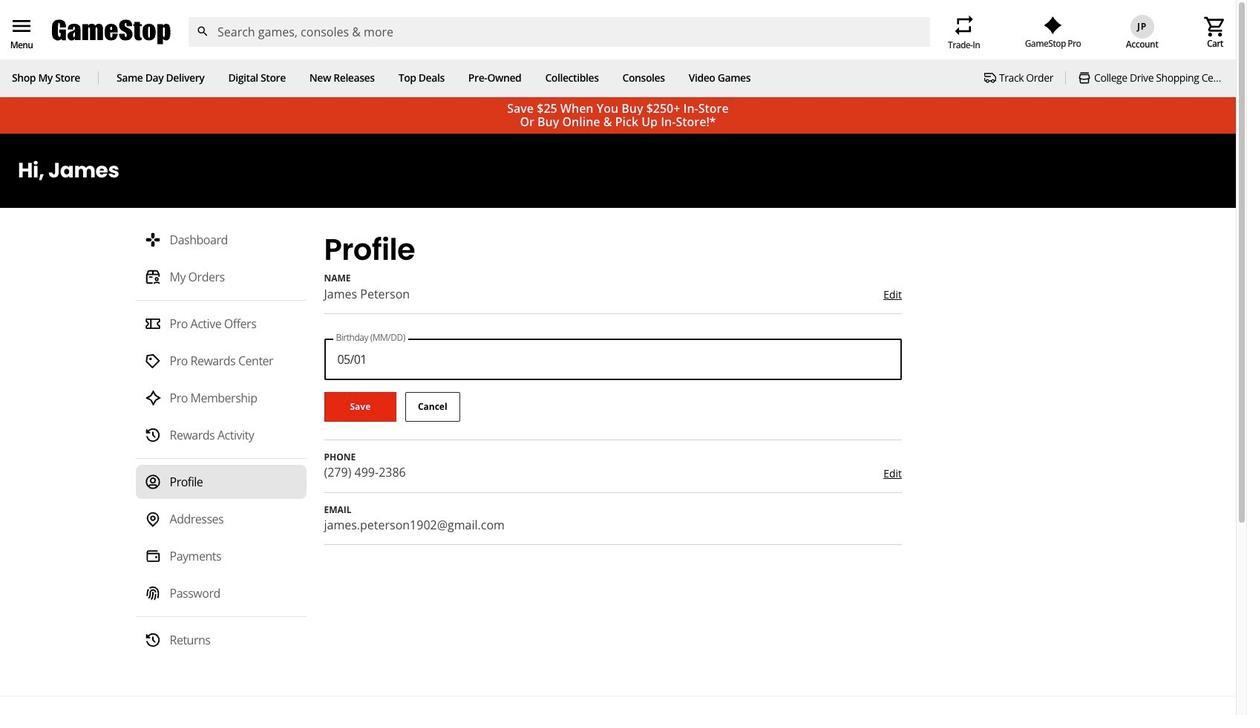 Task type: describe. For each thing, give the bounding box(es) containing it.
gamestop image
[[52, 18, 171, 46]]

my orders icon image
[[144, 269, 161, 285]]

payments icon image
[[144, 548, 161, 564]]

rewards activity icon image
[[144, 427, 161, 443]]

password icon image
[[144, 585, 161, 602]]

pro active offers icon image
[[144, 316, 161, 332]]

returns icon image
[[144, 632, 161, 648]]



Task type: vqa. For each thing, say whether or not it's contained in the screenshot.
"Returns Icon"
yes



Task type: locate. For each thing, give the bounding box(es) containing it.
addresses icon image
[[144, 511, 161, 527]]

Search games, consoles & more search field
[[218, 17, 904, 47]]

pro membership icon image
[[144, 390, 161, 406]]

None search field
[[188, 17, 930, 47]]

dashboard icon image
[[144, 232, 161, 248]]

None text field
[[324, 338, 902, 380]]

profile icon image
[[144, 474, 161, 490]]

gamestop pro icon image
[[1044, 16, 1063, 34]]

pro rewards center icon image
[[144, 353, 161, 369]]



